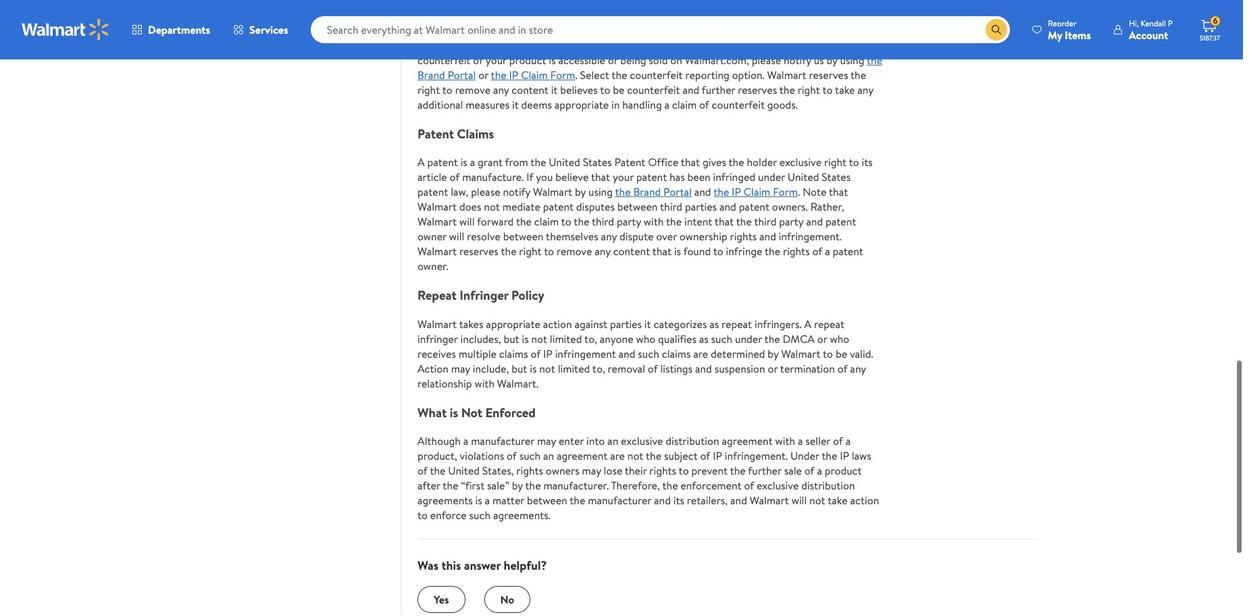 Task type: vqa. For each thing, say whether or not it's contained in the screenshot.
Save on the left top of page
no



Task type: describe. For each thing, give the bounding box(es) containing it.
action inside although a manufacturer may enter into an exclusive distribution agreement with a seller of a product, violations of such an agreement are not the subject of ip infringement. under the ip laws of the united states, rights owners may lose their rights to prevent the further sale of a product after the "first sale" by the manufacturer. therefore, the enforcement of exclusive distribution agreements is a matter between the manufacturer and its retailers, and walmart will not take action to enforce such agreements.
[[850, 493, 879, 508]]

to inside 'a patent is a grant from the united states patent office that gives the holder exclusive right to its article of manufacture. if you believe that your patent has been infringed under united states patent law, please notify walmart by using'
[[849, 155, 859, 170]]

rights down owners.
[[783, 244, 810, 259]]

walmart down infringers.
[[781, 347, 821, 361]]

be inside walmart takes appropriate action against parties it categorizes as repeat infringers. a repeat infringer includes, but is not limited to, anyone who qualifies as such under the dmca or who receives multiple claims of ip infringement and such claims are determined by walmart to be valid. action may include, but is not limited to, removal of listings and suspension or termination of any relationship with walmart.
[[836, 347, 847, 361]]

1 vertical spatial distribution
[[801, 479, 855, 493]]

note
[[803, 185, 827, 200]]

the ip claim form link for patent
[[714, 185, 798, 200]]

rather,
[[811, 200, 844, 215]]

patent down note
[[826, 215, 856, 229]]

inauthentic
[[524, 38, 576, 53]]

a inside . note that walmart does not mediate patent disputes between third parties and patent owners. rather, walmart will forward the claim to the third party with the intent that the third party and patent owner will resolve between themselves any dispute over ownership rights and infringement. walmart reserves the right to remove any content that is found to infringe the rights of a patent owner.
[[825, 244, 830, 259]]

of inside counterfeit goods are inauthentic items that are intended to appear authentic. if you believe that a counterfeit of your product is accessible or being sold on walmart.com, please notify us by using
[[473, 53, 483, 68]]

in
[[612, 97, 620, 112]]

not
[[461, 404, 482, 421]]

is inside 'a patent is a grant from the united states patent office that gives the holder exclusive right to its article of manufacture. if you believe that your patent has been infringed under united states patent law, please notify walmart by using'
[[461, 155, 467, 170]]

therefore,
[[611, 479, 660, 493]]

2 vertical spatial exclusive
[[757, 479, 799, 493]]

was
[[418, 558, 439, 575]]

option. walmart
[[732, 68, 807, 82]]

ip up measures
[[509, 68, 518, 82]]

are right goods
[[506, 38, 521, 53]]

patent up themselves
[[543, 200, 574, 215]]

0 vertical spatial patent
[[418, 125, 454, 142]]

or up measures
[[479, 68, 489, 82]]

being
[[621, 53, 646, 68]]

suspension
[[715, 361, 765, 376]]

the inside walmart takes appropriate action against parties it categorizes as repeat infringers. a repeat infringer includes, but is not limited to, anyone who qualifies as such under the dmca or who receives multiple claims of ip infringement and such claims are determined by walmart to be valid. action may include, but is not limited to, removal of listings and suspension or termination of any relationship with walmart.
[[765, 332, 780, 347]]

take inside although a manufacturer may enter into an exclusive distribution agreement with a seller of a product, violations of such an agreement are not the subject of ip infringement. under the ip laws of the united states, rights owners may lose their rights to prevent the further sale of a product after the "first sale" by the manufacturer. therefore, the enforcement of exclusive distribution agreements is a matter between the manufacturer and its retailers, and walmart will not take action to enforce such agreements.
[[828, 493, 848, 508]]

over
[[656, 229, 677, 244]]

and right infringement
[[619, 347, 635, 361]]

with inside walmart takes appropriate action against parties it categorizes as repeat infringers. a repeat infringer includes, but is not limited to, anyone who qualifies as such under the dmca or who receives multiple claims of ip infringement and such claims are determined by walmart to be valid. action may include, but is not limited to, removal of listings and suspension or termination of any relationship with walmart.
[[475, 376, 495, 391]]

intent
[[684, 215, 712, 229]]

items
[[579, 38, 604, 53]]

remove inside . note that walmart does not mediate patent disputes between third parties and patent owners. rather, walmart will forward the claim to the third party with the intent that the third party and patent owner will resolve between themselves any dispute over ownership rights and infringement. walmart reserves the right to remove any content that is found to infringe the rights of a patent owner.
[[557, 244, 592, 259]]

counterfeit claims
[[418, 8, 522, 25]]

1 horizontal spatial third
[[660, 200, 683, 215]]

repeat infringer policy
[[418, 287, 544, 304]]

you inside counterfeit goods are inauthentic items that are intended to appear authentic. if you believe that a counterfeit of your product is accessible or being sold on walmart.com, please notify us by using
[[795, 38, 812, 53]]

between inside although a manufacturer may enter into an exclusive distribution agreement with a seller of a product, violations of such an agreement are not the subject of ip infringement. under the ip laws of the united states, rights owners may lose their rights to prevent the further sale of a product after the "first sale" by the manufacturer. therefore, the enforcement of exclusive distribution agreements is a matter between the manufacturer and its retailers, and walmart will not take action to enforce such agreements.
[[527, 493, 567, 508]]

be inside . select the counterfeit reporting option. walmart reserves the right to remove any content it believes to be counterfeit and further reserves the right to take any additional measures it deems appropriate in handling a claim of counterfeit goods.
[[613, 82, 625, 97]]

a inside 'a patent is a grant from the united states patent office that gives the holder exclusive right to its article of manufacture. if you believe that your patent has been infringed under united states patent law, please notify walmart by using'
[[470, 155, 475, 170]]

relationship
[[418, 376, 472, 391]]

1 horizontal spatial states
[[822, 170, 851, 185]]

repeat
[[418, 287, 457, 304]]

although a manufacturer may enter into an exclusive distribution agreement with a seller of a product, violations of such an agreement are not the subject of ip infringement. under the ip laws of the united states, rights owners may lose their rights to prevent the further sale of a product after the "first sale" by the manufacturer. therefore, the enforcement of exclusive distribution agreements is a matter between the manufacturer and its retailers, and walmart will not take action to enforce such agreements.
[[418, 434, 879, 523]]

ip right been
[[732, 185, 741, 200]]

of left the listings
[[648, 361, 658, 376]]

1 horizontal spatial reserves
[[738, 82, 777, 97]]

infringement
[[555, 347, 616, 361]]

will right owner
[[449, 229, 464, 244]]

was this answer helpful?
[[418, 558, 547, 575]]

2 vertical spatial may
[[582, 464, 601, 479]]

please inside counterfeit goods are inauthentic items that are intended to appear authentic. if you believe that a counterfeit of your product is accessible or being sold on walmart.com, please notify us by using
[[752, 53, 781, 68]]

are left sold
[[628, 38, 643, 53]]

parties inside . note that walmart does not mediate patent disputes between third parties and patent owners. rather, walmart will forward the claim to the third party with the intent that the third party and patent owner will resolve between themselves any dispute over ownership rights and infringement. walmart reserves the right to remove any content that is found to infringe the rights of a patent owner.
[[685, 200, 717, 215]]

answer
[[464, 558, 501, 575]]

handling
[[622, 97, 662, 112]]

reorder my items
[[1048, 17, 1091, 42]]

brand for the brand portal
[[418, 68, 445, 82]]

yes button
[[418, 587, 465, 614]]

what
[[418, 404, 447, 421]]

lose
[[604, 464, 623, 479]]

if inside 'a patent is a grant from the united states patent office that gives the holder exclusive right to its article of manufacture. if you believe that your patent has been infringed under united states patent law, please notify walmart by using'
[[527, 170, 533, 185]]

and down infringed
[[720, 200, 736, 215]]

a inside walmart takes appropriate action against parties it categorizes as repeat infringers. a repeat infringer includes, but is not limited to, anyone who qualifies as such under the dmca or who receives multiple claims of ip infringement and such claims are determined by walmart to be valid. action may include, but is not limited to, removal of listings and suspension or termination of any relationship with walmart.
[[804, 317, 812, 332]]

1 horizontal spatial as
[[710, 317, 719, 332]]

and right the has
[[694, 185, 711, 200]]

owners
[[546, 464, 580, 479]]

reorder
[[1048, 17, 1077, 29]]

2 party from the left
[[779, 215, 804, 229]]

6
[[1213, 15, 1218, 26]]

and right the retailers,
[[730, 493, 747, 508]]

action inside walmart takes appropriate action against parties it categorizes as repeat infringers. a repeat infringer includes, but is not limited to, anyone who qualifies as such under the dmca or who receives multiple claims of ip infringement and such claims are determined by walmart to be valid. action may include, but is not limited to, removal of listings and suspension or termination of any relationship with walmart.
[[543, 317, 572, 332]]

will left forward
[[459, 215, 475, 229]]

0 vertical spatial distribution
[[666, 434, 719, 449]]

1 repeat from the left
[[722, 317, 752, 332]]

counterfeit goods are inauthentic items that are intended to appear authentic. if you believe that a counterfeit of your product is accessible or being sold on walmart.com, please notify us by using
[[418, 38, 877, 68]]

a left laws
[[846, 434, 851, 449]]

of left valid.
[[838, 361, 848, 376]]

to inside walmart takes appropriate action against parties it categorizes as repeat infringers. a repeat infringer includes, but is not limited to, anyone who qualifies as such under the dmca or who receives multiple claims of ip infringement and such claims are determined by walmart to be valid. action may include, but is not limited to, removal of listings and suspension or termination of any relationship with walmart.
[[823, 347, 833, 361]]

reserves inside . note that walmart does not mediate patent disputes between third parties and patent owners. rather, walmart will forward the claim to the third party with the intent that the third party and patent owner will resolve between themselves any dispute over ownership rights and infringement. walmart reserves the right to remove any content that is found to infringe the rights of a patent owner.
[[459, 244, 499, 259]]

enter
[[559, 434, 584, 449]]

is right the include,
[[530, 361, 537, 376]]

is down 'policy'
[[522, 332, 529, 347]]

that right us
[[850, 38, 869, 53]]

patent down infringed
[[739, 200, 770, 215]]

us
[[814, 53, 824, 68]]

right down us
[[798, 82, 820, 97]]

of down although
[[418, 464, 428, 479]]

laws
[[852, 449, 872, 464]]

sale"
[[487, 479, 509, 493]]

counterfeit for counterfeit goods are inauthentic items that are intended to appear authentic. if you believe that a counterfeit of your product is accessible or being sold on walmart.com, please notify us by using
[[418, 38, 473, 53]]

that left found
[[653, 244, 672, 259]]

after
[[418, 479, 440, 493]]

of inside . select the counterfeit reporting option. walmart reserves the right to remove any content it believes to be counterfeit and further reserves the right to take any additional measures it deems appropriate in handling a claim of counterfeit goods.
[[699, 97, 709, 112]]

owner.
[[418, 259, 448, 274]]

appear
[[702, 38, 734, 53]]

infringed
[[713, 170, 756, 185]]

. note that walmart does not mediate patent disputes between third parties and patent owners. rather, walmart will forward the claim to the third party with the intent that the third party and patent owner will resolve between themselves any dispute over ownership rights and infringement. walmart reserves the right to remove any content that is found to infringe the rights of a patent owner.
[[418, 185, 863, 274]]

product inside although a manufacturer may enter into an exclusive distribution agreement with a seller of a product, violations of such an agreement are not the subject of ip infringement. under the ip laws of the united states, rights owners may lose their rights to prevent the further sale of a product after the "first sale" by the manufacturer. therefore, the enforcement of exclusive distribution agreements is a matter between the manufacturer and its retailers, and walmart will not take action to enforce such agreements.
[[825, 464, 862, 479]]

1 vertical spatial exclusive
[[621, 434, 663, 449]]

patent left the has
[[636, 170, 667, 185]]

intended
[[646, 38, 687, 53]]

themselves
[[546, 229, 598, 244]]

patent inside 'a patent is a grant from the united states patent office that gives the holder exclusive right to its article of manufacture. if you believe that your patent has been infringed under united states patent law, please notify walmart by using'
[[614, 155, 646, 170]]

categorizes
[[654, 317, 707, 332]]

the brand portal link for walmart.com,
[[418, 53, 883, 82]]

Walmart Site-Wide search field
[[311, 16, 1010, 43]]

such left the listings
[[638, 347, 659, 361]]

hi,
[[1129, 17, 1139, 29]]

0 vertical spatial but
[[504, 332, 519, 347]]

not right walmart.
[[539, 361, 555, 376]]

and inside . select the counterfeit reporting option. walmart reserves the right to remove any content it believes to be counterfeit and further reserves the right to take any additional measures it deems appropriate in handling a claim of counterfeit goods.
[[683, 82, 700, 97]]

walmart.
[[497, 376, 539, 391]]

0 horizontal spatial states
[[583, 155, 612, 170]]

walmart inside 'a patent is a grant from the united states patent office that gives the holder exclusive right to its article of manufacture. if you believe that your patent has been infringed under united states patent law, please notify walmart by using'
[[533, 185, 572, 200]]

believe inside counterfeit goods are inauthentic items that are intended to appear authentic. if you believe that a counterfeit of your product is accessible or being sold on walmart.com, please notify us by using
[[814, 38, 848, 53]]

right inside . note that walmart does not mediate patent disputes between third parties and patent owners. rather, walmart will forward the claim to the third party with the intent that the third party and patent owner will resolve between themselves any dispute over ownership rights and infringement. walmart reserves the right to remove any content that is found to infringe the rights of a patent owner.
[[519, 244, 542, 259]]

is left "not"
[[450, 404, 458, 421]]

appropriate inside walmart takes appropriate action against parties it categorizes as repeat infringers. a repeat infringer includes, but is not limited to, anyone who qualifies as such under the dmca or who receives multiple claims of ip infringement and such claims are determined by walmart to be valid. action may include, but is not limited to, removal of listings and suspension or termination of any relationship with walmart.
[[486, 317, 540, 332]]

their
[[625, 464, 647, 479]]

authentic.
[[737, 38, 783, 53]]

portal for the brand portal and the ip claim form
[[664, 185, 692, 200]]

not down 'policy'
[[531, 332, 547, 347]]

1 horizontal spatial claim
[[744, 185, 771, 200]]

right up the patent claims
[[418, 82, 440, 97]]

departments
[[148, 22, 210, 37]]

includes,
[[460, 332, 501, 347]]

not right lose
[[628, 449, 644, 464]]

walmart left the does
[[418, 215, 457, 229]]

0 horizontal spatial an
[[543, 449, 554, 464]]

that left gives
[[681, 155, 700, 170]]

Search search field
[[311, 16, 1010, 43]]

my
[[1048, 27, 1062, 42]]

deems
[[521, 97, 552, 112]]

walmart down the article
[[418, 200, 457, 215]]

from
[[505, 155, 528, 170]]

infringe
[[726, 244, 762, 259]]

valid.
[[850, 347, 873, 361]]

not down under at the right bottom of page
[[810, 493, 825, 508]]

action
[[418, 361, 449, 376]]

owner
[[418, 229, 447, 244]]

a inside . select the counterfeit reporting option. walmart reserves the right to remove any content it believes to be counterfeit and further reserves the right to take any additional measures it deems appropriate in handling a claim of counterfeit goods.
[[665, 97, 670, 112]]

portal for the brand portal
[[448, 68, 476, 82]]

its inside 'a patent is a grant from the united states patent office that gives the holder exclusive right to its article of manufacture. if you believe that your patent has been infringed under united states patent law, please notify walmart by using'
[[862, 155, 873, 170]]

infringer
[[418, 332, 458, 347]]

under inside walmart takes appropriate action against parties it categorizes as repeat infringers. a repeat infringer includes, but is not limited to, anyone who qualifies as such under the dmca or who receives multiple claims of ip infringement and such claims are determined by walmart to be valid. action may include, but is not limited to, removal of listings and suspension or termination of any relationship with walmart.
[[735, 332, 762, 347]]

helpful?
[[504, 558, 547, 575]]

you inside 'a patent is a grant from the united states patent office that gives the holder exclusive right to its article of manufacture. if you believe that your patent has been infringed under united states patent law, please notify walmart by using'
[[536, 170, 553, 185]]

of right violations
[[507, 449, 517, 464]]

0 horizontal spatial agreement
[[557, 449, 608, 464]]

0 horizontal spatial manufacturer
[[471, 434, 535, 449]]

0 vertical spatial to,
[[585, 332, 597, 347]]

ip left laws
[[840, 449, 849, 464]]

walmart down "repeat"
[[418, 317, 457, 332]]

1 horizontal spatial agreement
[[722, 434, 773, 449]]

against
[[575, 317, 608, 332]]

the brand portal and the ip claim form
[[615, 185, 798, 200]]

enforce
[[430, 508, 467, 523]]

walmart image
[[22, 19, 109, 41]]

dispute
[[620, 229, 654, 244]]

the brand portal
[[418, 53, 883, 82]]

forward
[[477, 215, 514, 229]]

content inside . note that walmart does not mediate patent disputes between third parties and patent owners. rather, walmart will forward the claim to the third party with the intent that the third party and patent owner will resolve between themselves any dispute over ownership rights and infringement. walmart reserves the right to remove any content that is found to infringe the rights of a patent owner.
[[613, 244, 650, 259]]

manufacturer.
[[544, 479, 609, 493]]

of right seller
[[833, 434, 843, 449]]

prevent
[[692, 464, 728, 479]]

by inside counterfeit goods are inauthentic items that are intended to appear authentic. if you believe that a counterfeit of your product is accessible or being sold on walmart.com, please notify us by using
[[827, 53, 838, 68]]

1 vertical spatial but
[[512, 361, 527, 376]]

0 vertical spatial limited
[[550, 332, 582, 347]]

rights right 'ownership'
[[730, 229, 757, 244]]

patent left law,
[[418, 185, 448, 200]]

1 vertical spatial to,
[[592, 361, 605, 376]]

law,
[[451, 185, 468, 200]]

believes
[[560, 82, 598, 97]]

manufacture.
[[462, 170, 524, 185]]

ownership
[[680, 229, 727, 244]]

. select the counterfeit reporting option. walmart reserves the right to remove any content it believes to be counterfeit and further reserves the right to take any additional measures it deems appropriate in handling a claim of counterfeit goods.
[[418, 68, 874, 112]]

appropriate inside . select the counterfeit reporting option. walmart reserves the right to remove any content it believes to be counterfeit and further reserves the right to take any additional measures it deems appropriate in handling a claim of counterfeit goods.
[[555, 97, 609, 112]]

gives
[[703, 155, 726, 170]]

a right sale
[[817, 464, 822, 479]]

1 vertical spatial between
[[503, 229, 544, 244]]

takes
[[459, 317, 483, 332]]

a right although
[[463, 434, 468, 449]]

of right enforcement
[[744, 479, 754, 493]]

1 vertical spatial limited
[[558, 361, 590, 376]]

account
[[1129, 27, 1168, 42]]

right inside 'a patent is a grant from the united states patent office that gives the holder exclusive right to its article of manufacture. if you believe that your patent has been infringed under united states patent law, please notify walmart by using'
[[824, 155, 847, 170]]

such right states,
[[519, 449, 541, 464]]

found
[[684, 244, 711, 259]]

of right subject
[[700, 449, 710, 464]]

that right items at the left top
[[607, 38, 626, 53]]

1 horizontal spatial united
[[549, 155, 580, 170]]

mediate
[[503, 200, 540, 215]]

or right dmca
[[817, 332, 827, 347]]

a patent is a grant from the united states patent office that gives the holder exclusive right to its article of manufacture. if you believe that your patent has been infringed under united states patent law, please notify walmart by using
[[418, 155, 873, 200]]

1 horizontal spatial it
[[551, 82, 558, 97]]

and right the listings
[[695, 361, 712, 376]]

1 horizontal spatial form
[[773, 185, 798, 200]]

measures
[[466, 97, 510, 112]]

and left the retailers,
[[654, 493, 671, 508]]

and down note
[[806, 215, 823, 229]]

any inside walmart takes appropriate action against parties it categorizes as repeat infringers. a repeat infringer includes, but is not limited to, anyone who qualifies as such under the dmca or who receives multiple claims of ip infringement and such claims are determined by walmart to be valid. action may include, but is not limited to, removal of listings and suspension or termination of any relationship with walmart.
[[850, 361, 866, 376]]

rights right their
[[650, 464, 676, 479]]

of inside 'a patent is a grant from the united states patent office that gives the holder exclusive right to its article of manufacture. if you believe that your patent has been infringed under united states patent law, please notify walmart by using'
[[450, 170, 460, 185]]

infringement. inside although a manufacturer may enter into an exclusive distribution agreement with a seller of a product, violations of such an agreement are not the subject of ip infringement. under the ip laws of the united states, rights owners may lose their rights to prevent the further sale of a product after the "first sale" by the manufacturer. therefore, the enforcement of exclusive distribution agreements is a matter between the manufacturer and its retailers, and walmart will not take action to enforce such agreements.
[[725, 449, 788, 464]]

with inside although a manufacturer may enter into an exclusive distribution agreement with a seller of a product, violations of such an agreement are not the subject of ip infringement. under the ip laws of the united states, rights owners may lose their rights to prevent the further sale of a product after the "first sale" by the manufacturer. therefore, the enforcement of exclusive distribution agreements is a matter between the manufacturer and its retailers, and walmart will not take action to enforce such agreements.
[[775, 434, 795, 449]]

walmart up "repeat"
[[418, 244, 457, 259]]

2 horizontal spatial third
[[754, 215, 777, 229]]



Task type: locate. For each thing, give the bounding box(es) containing it.
1 vertical spatial using
[[589, 185, 613, 200]]

1 horizontal spatial be
[[836, 347, 847, 361]]

between down mediate
[[503, 229, 544, 244]]

enforced
[[485, 404, 536, 421]]

of right the article
[[450, 170, 460, 185]]

exclusive up note
[[780, 155, 822, 170]]

1 vertical spatial notify
[[503, 185, 531, 200]]

further down walmart.com,
[[702, 82, 735, 97]]

a inside counterfeit goods are inauthentic items that are intended to appear authentic. if you believe that a counterfeit of your product is accessible or being sold on walmart.com, please notify us by using
[[872, 38, 877, 53]]

p
[[1168, 17, 1173, 29]]

party down note
[[779, 215, 804, 229]]

exclusive down under at the right bottom of page
[[757, 479, 799, 493]]

retailers,
[[687, 493, 728, 508]]

agreements
[[418, 493, 473, 508]]

that right note
[[829, 185, 848, 200]]

action down laws
[[850, 493, 879, 508]]

into
[[587, 434, 605, 449]]

agreement up manufacturer.
[[557, 449, 608, 464]]

1 vertical spatial remove
[[557, 244, 592, 259]]

0 vertical spatial believe
[[814, 38, 848, 53]]

. for or the ip claim form
[[575, 68, 578, 82]]

0 horizontal spatial please
[[471, 185, 500, 200]]

further
[[702, 82, 735, 97], [748, 464, 782, 479]]

2 horizontal spatial reserves
[[809, 68, 848, 82]]

who left valid.
[[830, 332, 850, 347]]

patent down "rather," on the top of page
[[833, 244, 863, 259]]

if
[[785, 38, 792, 53], [527, 170, 533, 185]]

is left found
[[674, 244, 681, 259]]

accessible
[[558, 53, 605, 68]]

2 horizontal spatial united
[[788, 170, 819, 185]]

that
[[607, 38, 626, 53], [850, 38, 869, 53], [681, 155, 700, 170], [591, 170, 610, 185], [829, 185, 848, 200], [715, 215, 734, 229], [653, 244, 672, 259]]

2 claims from the left
[[662, 347, 691, 361]]

2 vertical spatial with
[[775, 434, 795, 449]]

a left seller
[[798, 434, 803, 449]]

1 vertical spatial counterfeit
[[418, 38, 473, 53]]

your inside counterfeit goods are inauthentic items that are intended to appear authentic. if you believe that a counterfeit of your product is accessible or being sold on walmart.com, please notify us by using
[[486, 53, 507, 68]]

has
[[670, 170, 685, 185]]

distribution down under at the right bottom of page
[[801, 479, 855, 493]]

0 vertical spatial with
[[644, 215, 664, 229]]

using right us
[[840, 53, 865, 68]]

0 vertical spatial further
[[702, 82, 735, 97]]

counterfeit for counterfeit claims
[[418, 8, 482, 25]]

as
[[710, 317, 719, 332], [699, 332, 709, 347]]

parties
[[685, 200, 717, 215], [610, 317, 642, 332]]

of right sale
[[805, 464, 815, 479]]

by inside although a manufacturer may enter into an exclusive distribution agreement with a seller of a product, violations of such an agreement are not the subject of ip infringement. under the ip laws of the united states, rights owners may lose their rights to prevent the further sale of a product after the "first sale" by the manufacturer. therefore, the enforcement of exclusive distribution agreements is a matter between the manufacturer and its retailers, and walmart will not take action to enforce such agreements.
[[512, 479, 523, 493]]

0 vertical spatial claim
[[672, 97, 697, 112]]

1 vertical spatial its
[[673, 493, 684, 508]]

departments button
[[120, 14, 222, 46]]

be
[[613, 82, 625, 97], [836, 347, 847, 361]]

1 horizontal spatial portal
[[664, 185, 692, 200]]

. for the brand portal and the ip claim form
[[798, 185, 800, 200]]

third left dispute
[[592, 215, 614, 229]]

further inside although a manufacturer may enter into an exclusive distribution agreement with a seller of a product, violations of such an agreement are not the subject of ip infringement. under the ip laws of the united states, rights owners may lose their rights to prevent the further sale of a product after the "first sale" by the manufacturer. therefore, the enforcement of exclusive distribution agreements is a matter between the manufacturer and its retailers, and walmart will not take action to enforce such agreements.
[[748, 464, 782, 479]]

office
[[648, 155, 679, 170]]

using inside counterfeit goods are inauthentic items that are intended to appear authentic. if you believe that a counterfeit of your product is accessible or being sold on walmart.com, please notify us by using
[[840, 53, 865, 68]]

it inside walmart takes appropriate action against parties it categorizes as repeat infringers. a repeat infringer includes, but is not limited to, anyone who qualifies as such under the dmca or who receives multiple claims of ip infringement and such claims are determined by walmart to be valid. action may include, but is not limited to, removal of listings and suspension or termination of any relationship with walmart.
[[645, 317, 651, 332]]

select
[[580, 68, 609, 82]]

between
[[617, 200, 658, 215], [503, 229, 544, 244], [527, 493, 567, 508]]

claims down categorizes
[[662, 347, 691, 361]]

to inside counterfeit goods are inauthentic items that are intended to appear authentic. if you believe that a counterfeit of your product is accessible or being sold on walmart.com, please notify us by using
[[690, 38, 700, 53]]

parties inside walmart takes appropriate action against parties it categorizes as repeat infringers. a repeat infringer includes, but is not limited to, anyone who qualifies as such under the dmca or who receives multiple claims of ip infringement and such claims are determined by walmart to be valid. action may include, but is not limited to, removal of listings and suspension or termination of any relationship with walmart.
[[610, 317, 642, 332]]

is inside although a manufacturer may enter into an exclusive distribution agreement with a seller of a product, violations of such an agreement are not the subject of ip infringement. under the ip laws of the united states, rights owners may lose their rights to prevent the further sale of a product after the "first sale" by the manufacturer. therefore, the enforcement of exclusive distribution agreements is a matter between the manufacturer and its retailers, and walmart will not take action to enforce such agreements.
[[475, 493, 482, 508]]

of up walmart.
[[531, 347, 541, 361]]

0 vertical spatial between
[[617, 200, 658, 215]]

using inside 'a patent is a grant from the united states patent office that gives the holder exclusive right to its article of manufacture. if you believe that your patent has been infringed under united states patent law, please notify walmart by using'
[[589, 185, 613, 200]]

claim up deems
[[521, 68, 548, 82]]

claims for counterfeit claims
[[485, 8, 522, 25]]

it
[[551, 82, 558, 97], [512, 97, 519, 112], [645, 317, 651, 332]]

claim inside . note that walmart does not mediate patent disputes between third parties and patent owners. rather, walmart will forward the claim to the third party with the intent that the third party and patent owner will resolve between themselves any dispute over ownership rights and infringement. walmart reserves the right to remove any content that is found to infringe the rights of a patent owner.
[[534, 215, 559, 229]]

united
[[549, 155, 580, 170], [788, 170, 819, 185], [448, 464, 480, 479]]

please
[[752, 53, 781, 68], [471, 185, 500, 200]]

1 horizontal spatial notify
[[784, 53, 811, 68]]

violations
[[460, 449, 504, 464]]

distribution
[[666, 434, 719, 449], [801, 479, 855, 493]]

but
[[504, 332, 519, 347], [512, 361, 527, 376]]

please up goods.
[[752, 53, 781, 68]]

repeat
[[722, 317, 752, 332], [814, 317, 845, 332]]

be right select
[[613, 82, 625, 97]]

1 horizontal spatial who
[[830, 332, 850, 347]]

united up owners.
[[788, 170, 819, 185]]

brand inside the brand portal
[[418, 68, 445, 82]]

limited down "against"
[[558, 361, 590, 376]]

goods.
[[767, 97, 798, 112]]

by right us
[[827, 53, 838, 68]]

with inside . note that walmart does not mediate patent disputes between third parties and patent owners. rather, walmart will forward the claim to the third party with the intent that the third party and patent owner will resolve between themselves any dispute over ownership rights and infringement. walmart reserves the right to remove any content that is found to infringe the rights of a patent owner.
[[644, 215, 664, 229]]

1 horizontal spatial with
[[644, 215, 664, 229]]

claim down the reporting
[[672, 97, 697, 112]]

claim inside . select the counterfeit reporting option. walmart reserves the right to remove any content it believes to be counterfeit and further reserves the right to take any additional measures it deems appropriate in handling a claim of counterfeit goods.
[[672, 97, 697, 112]]

1 vertical spatial brand
[[633, 185, 661, 200]]

1 horizontal spatial action
[[850, 493, 879, 508]]

by left dmca
[[768, 347, 779, 361]]

0 horizontal spatial it
[[512, 97, 519, 112]]

1 horizontal spatial content
[[613, 244, 650, 259]]

that right intent
[[715, 215, 734, 229]]

exclusive inside 'a patent is a grant from the united states patent office that gives the holder exclusive right to its article of manufacture. if you believe that your patent has been infringed under united states patent law, please notify walmart by using'
[[780, 155, 822, 170]]

is left grant
[[461, 155, 467, 170]]

that up disputes
[[591, 170, 610, 185]]

of down "rather," on the top of page
[[813, 244, 823, 259]]

walmart inside although a manufacturer may enter into an exclusive distribution agreement with a seller of a product, violations of such an agreement are not the subject of ip infringement. under the ip laws of the united states, rights owners may lose their rights to prevent the further sale of a product after the "first sale" by the manufacturer. therefore, the enforcement of exclusive distribution agreements is a matter between the manufacturer and its retailers, and walmart will not take action to enforce such agreements.
[[750, 493, 789, 508]]

brand for the brand portal and the ip claim form
[[633, 185, 661, 200]]

action left "against"
[[543, 317, 572, 332]]

is inside . note that walmart does not mediate patent disputes between third parties and patent owners. rather, walmart will forward the claim to the third party with the intent that the third party and patent owner will resolve between themselves any dispute over ownership rights and infringement. walmart reserves the right to remove any content that is found to infringe the rights of a patent owner.
[[674, 244, 681, 259]]

be left valid.
[[836, 347, 847, 361]]

0 horizontal spatial with
[[475, 376, 495, 391]]

1 vertical spatial if
[[527, 170, 533, 185]]

counterfeit inside counterfeit goods are inauthentic items that are intended to appear authentic. if you believe that a counterfeit of your product is accessible or being sold on walmart.com, please notify us by using
[[418, 53, 471, 68]]

states up disputes
[[583, 155, 612, 170]]

1 horizontal spatial patent
[[614, 155, 646, 170]]

1 party from the left
[[617, 215, 641, 229]]

right
[[418, 82, 440, 97], [798, 82, 820, 97], [824, 155, 847, 170], [519, 244, 542, 259]]

or inside counterfeit goods are inauthentic items that are intended to appear authentic. if you believe that a counterfeit of your product is accessible or being sold on walmart.com, please notify us by using
[[608, 53, 618, 68]]

1 horizontal spatial .
[[798, 185, 800, 200]]

walmart.com,
[[685, 53, 749, 68]]

1 vertical spatial the ip claim form link
[[714, 185, 798, 200]]

take down seller
[[828, 493, 848, 508]]

with left intent
[[644, 215, 664, 229]]

0 horizontal spatial third
[[592, 215, 614, 229]]

$187.37
[[1200, 33, 1220, 43]]

limited left anyone
[[550, 332, 582, 347]]

notify inside 'a patent is a grant from the united states patent office that gives the holder exclusive right to its article of manufacture. if you believe that your patent has been infringed under united states patent law, please notify walmart by using'
[[503, 185, 531, 200]]

owners.
[[772, 200, 808, 215]]

services button
[[222, 14, 300, 46]]

1 vertical spatial a
[[804, 317, 812, 332]]

are right into
[[610, 449, 625, 464]]

patent left "office"
[[614, 155, 646, 170]]

agreement
[[722, 434, 773, 449], [557, 449, 608, 464]]

manufacturer
[[471, 434, 535, 449], [588, 493, 651, 508]]

ip inside walmart takes appropriate action against parties it categorizes as repeat infringers. a repeat infringer includes, but is not limited to, anyone who qualifies as such under the dmca or who receives multiple claims of ip infringement and such claims are determined by walmart to be valid. action may include, but is not limited to, removal of listings and suspension or termination of any relationship with walmart.
[[543, 347, 553, 361]]

sale
[[784, 464, 802, 479]]

0 vertical spatial portal
[[448, 68, 476, 82]]

are inside walmart takes appropriate action against parties it categorizes as repeat infringers. a repeat infringer includes, but is not limited to, anyone who qualifies as such under the dmca or who receives multiple claims of ip infringement and such claims are determined by walmart to be valid. action may include, but is not limited to, removal of listings and suspension or termination of any relationship with walmart.
[[693, 347, 708, 361]]

0 vertical spatial be
[[613, 82, 625, 97]]

patent down additional
[[418, 125, 454, 142]]

a inside 'a patent is a grant from the united states patent office that gives the holder exclusive right to its article of manufacture. if you believe that your patent has been infringed under united states patent law, please notify walmart by using'
[[418, 155, 425, 170]]

by inside 'a patent is a grant from the united states patent office that gives the holder exclusive right to its article of manufacture. if you believe that your patent has been infringed under united states patent law, please notify walmart by using'
[[575, 185, 586, 200]]

of inside . note that walmart does not mediate patent disputes between third parties and patent owners. rather, walmart will forward the claim to the third party with the intent that the third party and patent owner will resolve between themselves any dispute over ownership rights and infringement. walmart reserves the right to remove any content that is found to infringe the rights of a patent owner.
[[813, 244, 823, 259]]

remove up the patent claims
[[455, 82, 491, 97]]

1 horizontal spatial appropriate
[[555, 97, 609, 112]]

is inside counterfeit goods are inauthentic items that are intended to appear authentic. if you believe that a counterfeit of your product is accessible or being sold on walmart.com, please notify us by using
[[549, 53, 556, 68]]

to,
[[585, 332, 597, 347], [592, 361, 605, 376]]

0 vertical spatial action
[[543, 317, 572, 332]]

under inside 'a patent is a grant from the united states patent office that gives the holder exclusive right to its article of manufacture. if you believe that your patent has been infringed under united states patent law, please notify walmart by using'
[[758, 170, 785, 185]]

0 horizontal spatial who
[[636, 332, 656, 347]]

and
[[683, 82, 700, 97], [694, 185, 711, 200], [720, 200, 736, 215], [806, 215, 823, 229], [760, 229, 776, 244], [619, 347, 635, 361], [695, 361, 712, 376], [654, 493, 671, 508], [730, 493, 747, 508]]

1 horizontal spatial party
[[779, 215, 804, 229]]

claim
[[672, 97, 697, 112], [534, 215, 559, 229]]

claim
[[521, 68, 548, 82], [744, 185, 771, 200]]

who
[[636, 332, 656, 347], [830, 332, 850, 347]]

a down "rather," on the top of page
[[825, 244, 830, 259]]

please inside 'a patent is a grant from the united states patent office that gives the holder exclusive right to its article of manufacture. if you believe that your patent has been infringed under united states patent law, please notify walmart by using'
[[471, 185, 500, 200]]

1 vertical spatial further
[[748, 464, 782, 479]]

form left note
[[773, 185, 798, 200]]

1 claims from the left
[[499, 347, 528, 361]]

claims up goods
[[485, 8, 522, 25]]

infringer
[[460, 287, 509, 304]]

using up themselves
[[589, 185, 613, 200]]

been
[[688, 170, 711, 185]]

exclusive up their
[[621, 434, 663, 449]]

infringers.
[[755, 317, 802, 332]]

and down owners.
[[760, 229, 776, 244]]

ip up enforcement
[[713, 449, 722, 464]]

1 horizontal spatial product
[[825, 464, 862, 479]]

1 horizontal spatial claims
[[662, 347, 691, 361]]

receives
[[418, 347, 456, 361]]

0 vertical spatial please
[[752, 53, 781, 68]]

0 vertical spatial notify
[[784, 53, 811, 68]]

6 $187.37
[[1200, 15, 1220, 43]]

by right sale"
[[512, 479, 523, 493]]

a left grant
[[470, 155, 475, 170]]

include,
[[473, 361, 509, 376]]

. inside . note that walmart does not mediate patent disputes between third parties and patent owners. rather, walmart will forward the claim to the third party with the intent that the third party and patent owner will resolve between themselves any dispute over ownership rights and infringement. walmart reserves the right to remove any content that is found to infringe the rights of a patent owner.
[[798, 185, 800, 200]]

states,
[[482, 464, 514, 479]]

2 horizontal spatial with
[[775, 434, 795, 449]]

a right "first
[[485, 493, 490, 508]]

kendall
[[1141, 17, 1166, 29]]

the brand portal link for your
[[615, 185, 692, 200]]

0 vertical spatial you
[[795, 38, 812, 53]]

notify left us
[[784, 53, 811, 68]]

will inside although a manufacturer may enter into an exclusive distribution agreement with a seller of a product, violations of such an agreement are not the subject of ip infringement. under the ip laws of the united states, rights owners may lose their rights to prevent the further sale of a product after the "first sale" by the manufacturer. therefore, the enforcement of exclusive distribution agreements is a matter between the manufacturer and its retailers, and walmart will not take action to enforce such agreements.
[[792, 493, 807, 508]]

product right goods
[[509, 53, 546, 68]]

0 horizontal spatial the ip claim form link
[[491, 68, 575, 82]]

remove down disputes
[[557, 244, 592, 259]]

services
[[249, 22, 288, 37]]

claims up walmart.
[[499, 347, 528, 361]]

believe inside 'a patent is a grant from the united states patent office that gives the holder exclusive right to its article of manufacture. if you believe that your patent has been infringed under united states patent law, please notify walmart by using'
[[556, 170, 589, 185]]

is
[[549, 53, 556, 68], [461, 155, 467, 170], [674, 244, 681, 259], [522, 332, 529, 347], [530, 361, 537, 376], [450, 404, 458, 421], [475, 493, 482, 508]]

. inside . select the counterfeit reporting option. walmart reserves the right to remove any content it believes to be counterfeit and further reserves the right to take any additional measures it deems appropriate in handling a claim of counterfeit goods.
[[575, 68, 578, 82]]

no
[[500, 593, 514, 608]]

article
[[418, 170, 447, 185]]

your up disputes
[[613, 170, 634, 185]]

0 horizontal spatial parties
[[610, 317, 642, 332]]

1 horizontal spatial distribution
[[801, 479, 855, 493]]

infringement. left under at the right bottom of page
[[725, 449, 788, 464]]

by up themselves
[[575, 185, 586, 200]]

0 horizontal spatial .
[[575, 68, 578, 82]]

if inside counterfeit goods are inauthentic items that are intended to appear authentic. if you believe that a counterfeit of your product is accessible or being sold on walmart.com, please notify us by using
[[785, 38, 792, 53]]

1 horizontal spatial using
[[840, 53, 865, 68]]

0 vertical spatial parties
[[685, 200, 717, 215]]

1 horizontal spatial parties
[[685, 200, 717, 215]]

1 vertical spatial .
[[798, 185, 800, 200]]

remove inside . select the counterfeit reporting option. walmart reserves the right to remove any content it believes to be counterfeit and further reserves the right to take any additional measures it deems appropriate in handling a claim of counterfeit goods.
[[455, 82, 491, 97]]

not inside . note that walmart does not mediate patent disputes between third parties and patent owners. rather, walmart will forward the claim to the third party with the intent that the third party and patent owner will resolve between themselves any dispute over ownership rights and infringement. walmart reserves the right to remove any content that is found to infringe the rights of a patent owner.
[[484, 200, 500, 215]]

a right infringers.
[[804, 317, 812, 332]]

1 horizontal spatial its
[[862, 155, 873, 170]]

disputes
[[576, 200, 615, 215]]

rights right states,
[[516, 464, 543, 479]]

content inside . select the counterfeit reporting option. walmart reserves the right to remove any content it believes to be counterfeit and further reserves the right to take any additional measures it deems appropriate in handling a claim of counterfeit goods.
[[512, 82, 549, 97]]

2 repeat from the left
[[814, 317, 845, 332]]

a
[[872, 38, 877, 53], [665, 97, 670, 112], [470, 155, 475, 170], [825, 244, 830, 259], [463, 434, 468, 449], [798, 434, 803, 449], [846, 434, 851, 449], [817, 464, 822, 479], [485, 493, 490, 508]]

2 counterfeit from the top
[[418, 38, 473, 53]]

who right anyone
[[636, 332, 656, 347]]

0 horizontal spatial repeat
[[722, 317, 752, 332]]

under up suspension
[[735, 332, 762, 347]]

reporting
[[685, 68, 730, 82]]

0 vertical spatial your
[[486, 53, 507, 68]]

0 vertical spatial if
[[785, 38, 792, 53]]

1 horizontal spatial please
[[752, 53, 781, 68]]

0 horizontal spatial remove
[[455, 82, 491, 97]]

claim down the holder
[[744, 185, 771, 200]]

such down "first
[[469, 508, 491, 523]]

0 vertical spatial remove
[[455, 82, 491, 97]]

1 vertical spatial appropriate
[[486, 317, 540, 332]]

anyone
[[600, 332, 634, 347]]

by inside walmart takes appropriate action against parties it categorizes as repeat infringers. a repeat infringer includes, but is not limited to, anyone who qualifies as such under the dmca or who receives multiple claims of ip infringement and such claims are determined by walmart to be valid. action may include, but is not limited to, removal of listings and suspension or termination of any relationship with walmart.
[[768, 347, 779, 361]]

goods
[[475, 38, 504, 53]]

a down the patent claims
[[418, 155, 425, 170]]

and down walmart.com,
[[683, 82, 700, 97]]

or the ip claim form
[[476, 68, 575, 82]]

portal inside the brand portal
[[448, 68, 476, 82]]

additional
[[418, 97, 463, 112]]

remove
[[455, 82, 491, 97], [557, 244, 592, 259]]

as right qualifies
[[699, 332, 709, 347]]

take inside . select the counterfeit reporting option. walmart reserves the right to remove any content it believes to be counterfeit and further reserves the right to take any additional measures it deems appropriate in handling a claim of counterfeit goods.
[[835, 82, 855, 97]]

0 horizontal spatial patent
[[418, 125, 454, 142]]

under
[[758, 170, 785, 185], [735, 332, 762, 347]]

patent down the patent claims
[[427, 155, 458, 170]]

may inside walmart takes appropriate action against parties it categorizes as repeat infringers. a repeat infringer includes, but is not limited to, anyone who qualifies as such under the dmca or who receives multiple claims of ip infringement and such claims are determined by walmart to be valid. action may include, but is not limited to, removal of listings and suspension or termination of any relationship with walmart.
[[451, 361, 470, 376]]

notify inside counterfeit goods are inauthentic items that are intended to appear authentic. if you believe that a counterfeit of your product is accessible or being sold on walmart.com, please notify us by using
[[784, 53, 811, 68]]

0 horizontal spatial as
[[699, 332, 709, 347]]

search icon image
[[991, 24, 1002, 35]]

will down sale
[[792, 493, 807, 508]]

its inside although a manufacturer may enter into an exclusive distribution agreement with a seller of a product, violations of such an agreement are not the subject of ip infringement. under the ip laws of the united states, rights owners may lose their rights to prevent the further sale of a product after the "first sale" by the manufacturer. therefore, the enforcement of exclusive distribution agreements is a matter between the manufacturer and its retailers, and walmart will not take action to enforce such agreements.
[[673, 493, 684, 508]]

such up suspension
[[711, 332, 733, 347]]

reserves right option. walmart
[[809, 68, 848, 82]]

the brand portal link
[[418, 53, 883, 82], [615, 185, 692, 200]]

0 vertical spatial under
[[758, 170, 785, 185]]

1 vertical spatial claim
[[744, 185, 771, 200]]

0 horizontal spatial its
[[673, 493, 684, 508]]

counterfeit
[[418, 8, 482, 25], [418, 38, 473, 53]]

0 horizontal spatial claim
[[521, 68, 548, 82]]

2 who from the left
[[830, 332, 850, 347]]

exclusive
[[780, 155, 822, 170], [621, 434, 663, 449], [757, 479, 799, 493]]

are inside although a manufacturer may enter into an exclusive distribution agreement with a seller of a product, violations of such an agreement are not the subject of ip infringement. under the ip laws of the united states, rights owners may lose their rights to prevent the further sale of a product after the "first sale" by the manufacturer. therefore, the enforcement of exclusive distribution agreements is a matter between the manufacturer and its retailers, and walmart will not take action to enforce such agreements.
[[610, 449, 625, 464]]

1 vertical spatial content
[[613, 244, 650, 259]]

it left deems
[[512, 97, 519, 112]]

yes
[[434, 593, 449, 608]]

appropriate down 'policy'
[[486, 317, 540, 332]]

claims for patent claims
[[457, 125, 494, 142]]

0 vertical spatial infringement.
[[779, 229, 842, 244]]

as right categorizes
[[710, 317, 719, 332]]

subject
[[664, 449, 698, 464]]

0 vertical spatial using
[[840, 53, 865, 68]]

any
[[493, 82, 509, 97], [858, 82, 874, 97], [601, 229, 617, 244], [595, 244, 611, 259], [850, 361, 866, 376]]

your inside 'a patent is a grant from the united states patent office that gives the holder exclusive right to its article of manufacture. if you believe that your patent has been infringed under united states patent law, please notify walmart by using'
[[613, 170, 634, 185]]

1 vertical spatial portal
[[664, 185, 692, 200]]

resolve
[[467, 229, 501, 244]]

0 vertical spatial form
[[550, 68, 575, 82]]

1 horizontal spatial manufacturer
[[588, 493, 651, 508]]

the inside the brand portal
[[867, 53, 883, 68]]

may right action on the bottom of page
[[451, 361, 470, 376]]

content
[[512, 82, 549, 97], [613, 244, 650, 259]]

sold
[[649, 53, 668, 68]]

0 horizontal spatial be
[[613, 82, 625, 97]]

0 vertical spatial its
[[862, 155, 873, 170]]

its
[[862, 155, 873, 170], [673, 493, 684, 508]]

are right the listings
[[693, 347, 708, 361]]

under
[[791, 449, 819, 464]]

to, left anyone
[[585, 332, 597, 347]]

0 horizontal spatial claims
[[499, 347, 528, 361]]

not
[[484, 200, 500, 215], [531, 332, 547, 347], [539, 361, 555, 376], [628, 449, 644, 464], [810, 493, 825, 508]]

but right includes,
[[504, 332, 519, 347]]

1 vertical spatial infringement.
[[725, 449, 788, 464]]

further inside . select the counterfeit reporting option. walmart reserves the right to remove any content it believes to be counterfeit and further reserves the right to take any additional measures it deems appropriate in handling a claim of counterfeit goods.
[[702, 82, 735, 97]]

1 vertical spatial please
[[471, 185, 500, 200]]

with up sale
[[775, 434, 795, 449]]

1 horizontal spatial an
[[608, 434, 618, 449]]

1 vertical spatial be
[[836, 347, 847, 361]]

the ip claim form link down the holder
[[714, 185, 798, 200]]

1 vertical spatial action
[[850, 493, 879, 508]]

1 who from the left
[[636, 332, 656, 347]]

0 vertical spatial appropriate
[[555, 97, 609, 112]]

are
[[506, 38, 521, 53], [628, 38, 643, 53], [693, 347, 708, 361], [610, 449, 625, 464]]

infringement. inside . note that walmart does not mediate patent disputes between third parties and patent owners. rather, walmart will forward the claim to the third party with the intent that the third party and patent owner will resolve between themselves any dispute over ownership rights and infringement. walmart reserves the right to remove any content that is found to infringe the rights of a patent owner.
[[779, 229, 842, 244]]

on
[[670, 53, 682, 68]]

0 vertical spatial counterfeit
[[418, 8, 482, 25]]

united inside although a manufacturer may enter into an exclusive distribution agreement with a seller of a product, violations of such an agreement are not the subject of ip infringement. under the ip laws of the united states, rights owners may lose their rights to prevent the further sale of a product after the "first sale" by the manufacturer. therefore, the enforcement of exclusive distribution agreements is a matter between the manufacturer and its retailers, and walmart will not take action to enforce such agreements.
[[448, 464, 480, 479]]

portal down "office"
[[664, 185, 692, 200]]

listings
[[660, 361, 693, 376]]

or right suspension
[[768, 361, 778, 376]]

0 horizontal spatial form
[[550, 68, 575, 82]]

1 vertical spatial manufacturer
[[588, 493, 651, 508]]

product inside counterfeit goods are inauthentic items that are intended to appear authentic. if you believe that a counterfeit of your product is accessible or being sold on walmart.com, please notify us by using
[[509, 53, 546, 68]]

0 horizontal spatial action
[[543, 317, 572, 332]]

third
[[660, 200, 683, 215], [592, 215, 614, 229], [754, 215, 777, 229]]

the ip claim form link for it
[[491, 68, 575, 82]]

0 vertical spatial a
[[418, 155, 425, 170]]

1 horizontal spatial the ip claim form link
[[714, 185, 798, 200]]

1 counterfeit from the top
[[418, 8, 482, 25]]

counterfeit inside counterfeit goods are inauthentic items that are intended to appear authentic. if you believe that a counterfeit of your product is accessible or being sold on walmart.com, please notify us by using
[[418, 38, 473, 53]]

1 vertical spatial may
[[537, 434, 556, 449]]

united right from
[[549, 155, 580, 170]]

1 horizontal spatial may
[[537, 434, 556, 449]]

0 horizontal spatial if
[[527, 170, 533, 185]]



